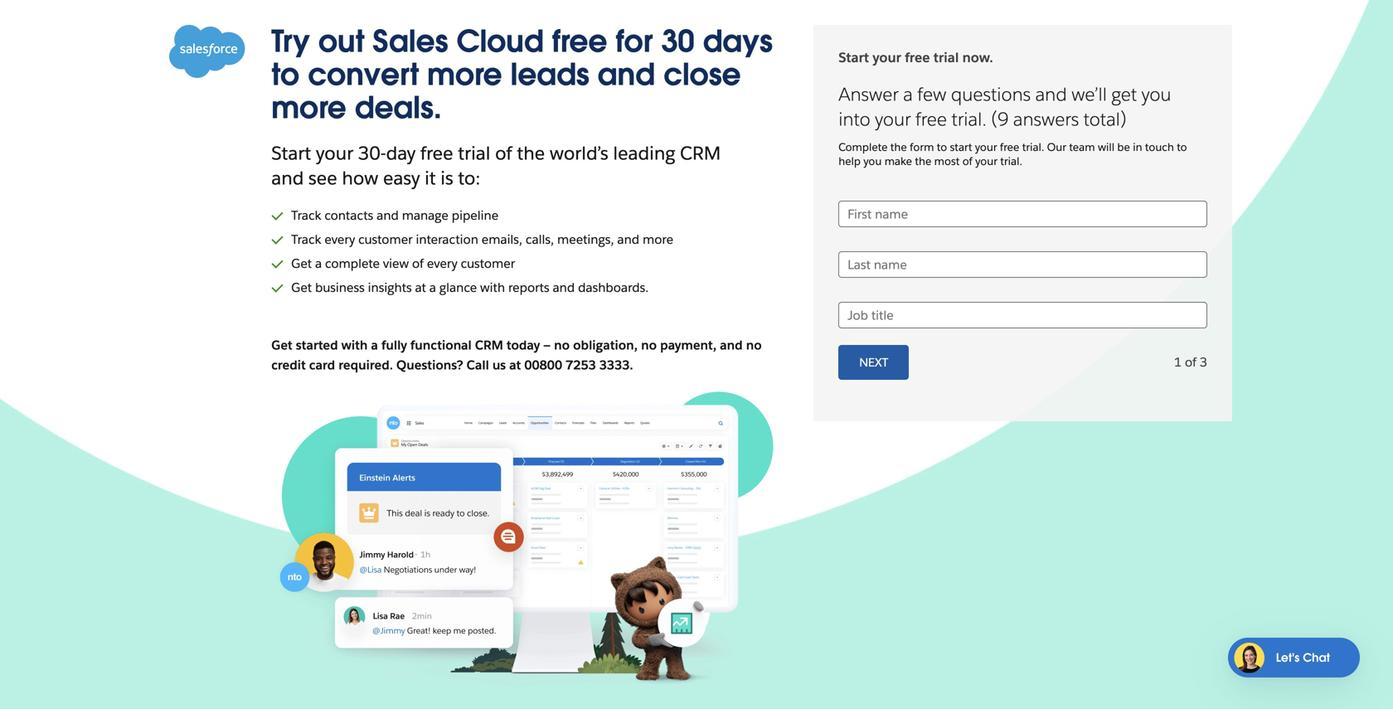Task type: describe. For each thing, give the bounding box(es) containing it.
1 vertical spatial customer
[[461, 256, 515, 272]]

emails,
[[482, 231, 523, 248]]

pipeline
[[452, 207, 499, 224]]

free inside answer a few questions and we'll get you into your free trial. (9 answers total)
[[916, 108, 947, 131]]

your inside answer a few questions and we'll get you into your free trial. (9 answers total)
[[875, 108, 911, 131]]

obligation,
[[573, 337, 638, 353]]

trial. inside answer a few questions and we'll get you into your free trial. (9 answers total)
[[952, 108, 987, 131]]

0 horizontal spatial customer
[[358, 231, 413, 248]]

day
[[386, 141, 416, 165]]

card
[[309, 357, 335, 373]]

complete
[[839, 140, 888, 154]]

trial. down (9 at the top of page
[[1001, 154, 1023, 169]]

to:
[[458, 166, 481, 190]]

1 track from the top
[[291, 207, 321, 224]]

start
[[950, 140, 973, 154]]

and inside try out sales cloud free for 30 days to convert more leads and close more deals.
[[598, 56, 655, 94]]

business
[[315, 280, 365, 296]]

and inside start your 30-day free trial of the world's leading crm and see how easy it is to:
[[271, 166, 304, 190]]

fully
[[382, 337, 407, 353]]

call
[[467, 357, 489, 373]]

track contacts and manage pipeline track every customer interaction emails, calls, meetings, and more get a complete view of every customer get business insights at a glance with reports and dashboards.
[[291, 207, 674, 296]]

start for start your free trial now.
[[839, 49, 870, 66]]

at inside "track contacts and manage pipeline track every customer interaction emails, calls, meetings, and more get a complete view of every customer get business insights at a glance with reports and dashboards."
[[415, 280, 426, 296]]

2 horizontal spatial to
[[1177, 140, 1188, 154]]

2 track from the top
[[291, 231, 321, 248]]

cloud
[[457, 22, 544, 61]]

next button
[[839, 345, 909, 380]]

start your free trial now.
[[839, 49, 994, 66]]

deals.
[[355, 89, 442, 127]]

3
[[1200, 354, 1208, 370]]

help
[[839, 154, 861, 169]]

a inside answer a few questions and we'll get you into your free trial. (9 answers total)
[[904, 83, 913, 106]]

let's chat button
[[1228, 638, 1361, 678]]

form
[[910, 140, 935, 154]]

1 horizontal spatial to
[[937, 140, 948, 154]]

how
[[342, 166, 379, 190]]

team
[[1070, 140, 1096, 154]]

see
[[309, 166, 337, 190]]

3 no from the left
[[746, 337, 762, 353]]

few
[[918, 83, 947, 106]]

free inside try out sales cloud free for 30 days to convert more leads and close more deals.
[[552, 22, 608, 61]]

and right meetings,
[[618, 231, 640, 248]]

manage
[[402, 207, 449, 224]]

—
[[544, 337, 551, 353]]

close
[[664, 56, 741, 94]]

payment,
[[660, 337, 717, 353]]

meetings,
[[557, 231, 614, 248]]

we'll
[[1072, 83, 1108, 106]]

chat
[[1304, 650, 1331, 665]]

let's
[[1277, 650, 1300, 665]]

our
[[1048, 140, 1067, 154]]

days
[[703, 22, 773, 61]]

to inside try out sales cloud free for 30 days to convert more leads and close more deals.
[[271, 56, 300, 94]]

1 of 3
[[1175, 354, 1208, 370]]

into
[[839, 108, 871, 131]]

try out sales cloud free for 30 days to convert more leads and close more deals.
[[271, 22, 773, 127]]

total)
[[1084, 108, 1127, 131]]

for
[[616, 22, 653, 61]]

interactive dashboard of sales cloud on laptop and mobile screen image
[[271, 392, 797, 688]]

0 vertical spatial get
[[291, 256, 312, 272]]

get inside get started with a fully functional crm today — no obligation, no payment, and no credit card required. questions? call us at
[[271, 337, 293, 353]]

today
[[507, 337, 540, 353]]

most
[[935, 154, 960, 169]]

more inside "track contacts and manage pipeline track every customer interaction emails, calls, meetings, and more get a complete view of every customer get business insights at a glance with reports and dashboards."
[[643, 231, 674, 248]]

free inside complete the form to start your free trial. our team will be in touch to help you make the most of your trial.
[[1000, 140, 1020, 154]]

of inside complete the form to start your free trial. our team will be in touch to help you make the most of your trial.
[[963, 154, 973, 169]]

a up business
[[315, 256, 322, 272]]

30
[[661, 22, 695, 61]]

free up few
[[905, 49, 930, 66]]

easy
[[383, 166, 420, 190]]

of inside "track contacts and manage pipeline track every customer interaction emails, calls, meetings, and more get a complete view of every customer get business insights at a glance with reports and dashboards."
[[412, 256, 424, 272]]

0 vertical spatial every
[[325, 231, 355, 248]]

reports
[[509, 280, 550, 296]]

world's
[[550, 141, 609, 165]]

1
[[1175, 354, 1182, 370]]

you inside complete the form to start your free trial. our team will be in touch to help you make the most of your trial.
[[864, 154, 882, 169]]

get
[[1112, 83, 1138, 106]]

start your 30-day free trial of the world's leading crm and see how easy it is to:
[[271, 141, 721, 190]]

credit
[[271, 357, 306, 373]]

calls,
[[526, 231, 554, 248]]



Task type: vqa. For each thing, say whether or not it's contained in the screenshot.
CUSTOMER
yes



Task type: locate. For each thing, give the bounding box(es) containing it.
1 vertical spatial at
[[509, 357, 521, 373]]

start
[[839, 49, 870, 66], [271, 141, 311, 165]]

customer up the view
[[358, 231, 413, 248]]

trial up to:
[[458, 141, 491, 165]]

let's chat
[[1277, 650, 1331, 665]]

at inside get started with a fully functional crm today — no obligation, no payment, and no credit card required. questions? call us at
[[509, 357, 521, 373]]

your
[[873, 49, 902, 66], [875, 108, 911, 131], [975, 140, 998, 154], [316, 141, 354, 165], [976, 154, 998, 169]]

1 horizontal spatial trial
[[934, 49, 959, 66]]

free up it
[[420, 141, 453, 165]]

dashboards.
[[578, 280, 649, 296]]

and inside get started with a fully functional crm today — no obligation, no payment, and no credit card required. questions? call us at
[[720, 337, 743, 353]]

free inside start your 30-day free trial of the world's leading crm and see how easy it is to:
[[420, 141, 453, 165]]

1 horizontal spatial crm
[[680, 141, 721, 165]]

to left start
[[937, 140, 948, 154]]

interaction
[[416, 231, 479, 248]]

leading
[[613, 141, 676, 165]]

track
[[291, 207, 321, 224], [291, 231, 321, 248]]

track up business
[[291, 231, 321, 248]]

at right us
[[509, 357, 521, 373]]

start up see at the top left of page
[[271, 141, 311, 165]]

with right glance
[[480, 280, 505, 296]]

with right started
[[342, 337, 368, 353]]

in
[[1133, 140, 1143, 154]]

you
[[1142, 83, 1172, 106], [864, 154, 882, 169]]

0 vertical spatial start
[[839, 49, 870, 66]]

0 horizontal spatial start
[[271, 141, 311, 165]]

your inside start your 30-day free trial of the world's leading crm and see how easy it is to:
[[316, 141, 354, 165]]

1 horizontal spatial at
[[509, 357, 521, 373]]

you right help
[[864, 154, 882, 169]]

start for start your 30-day free trial of the world's leading crm and see how easy it is to:
[[271, 141, 311, 165]]

crm right leading
[[680, 141, 721, 165]]

functional
[[411, 337, 472, 353]]

trial.
[[952, 108, 987, 131], [1023, 140, 1045, 154], [1001, 154, 1023, 169]]

you right the get
[[1142, 83, 1172, 106]]

0 horizontal spatial to
[[271, 56, 300, 94]]

insights
[[368, 280, 412, 296]]

(9
[[992, 108, 1009, 131]]

None text field
[[839, 201, 1208, 227]]

customer
[[358, 231, 413, 248], [461, 256, 515, 272]]

started
[[296, 337, 338, 353]]

to right touch
[[1177, 140, 1188, 154]]

.
[[630, 357, 634, 373]]

us
[[493, 357, 506, 373]]

track down see at the top left of page
[[291, 207, 321, 224]]

to left out
[[271, 56, 300, 94]]

1 horizontal spatial with
[[480, 280, 505, 296]]

a inside get started with a fully functional crm today — no obligation, no payment, and no credit card required. questions? call us at
[[371, 337, 378, 353]]

out
[[319, 22, 365, 61]]

of inside start your 30-day free trial of the world's leading crm and see how easy it is to:
[[495, 141, 512, 165]]

no left payment, at the top of the page
[[641, 337, 657, 353]]

0 horizontal spatial you
[[864, 154, 882, 169]]

get up credit
[[271, 337, 293, 353]]

1 horizontal spatial every
[[427, 256, 458, 272]]

the inside start your 30-day free trial of the world's leading crm and see how easy it is to:
[[517, 141, 545, 165]]

no right —
[[554, 337, 570, 353]]

0 vertical spatial trial
[[934, 49, 959, 66]]

0 horizontal spatial every
[[325, 231, 355, 248]]

1 horizontal spatial no
[[641, 337, 657, 353]]

trial. up start
[[952, 108, 987, 131]]

sales
[[373, 22, 448, 61]]

a left few
[[904, 83, 913, 106]]

a left glance
[[430, 280, 436, 296]]

get left complete
[[291, 256, 312, 272]]

start up the answer
[[839, 49, 870, 66]]

1 vertical spatial crm
[[475, 337, 503, 353]]

crm inside get started with a fully functional crm today — no obligation, no payment, and no credit card required. questions? call us at
[[475, 337, 503, 353]]

no
[[554, 337, 570, 353], [641, 337, 657, 353], [746, 337, 762, 353]]

answer a few questions and we'll get you into your free trial. (9 answers total)
[[839, 83, 1172, 131]]

0 horizontal spatial crm
[[475, 337, 503, 353]]

0 vertical spatial you
[[1142, 83, 1172, 106]]

0 horizontal spatial more
[[271, 89, 347, 127]]

0 vertical spatial with
[[480, 280, 505, 296]]

no right payment, at the top of the page
[[746, 337, 762, 353]]

crm up us
[[475, 337, 503, 353]]

with
[[480, 280, 505, 296], [342, 337, 368, 353]]

1 vertical spatial with
[[342, 337, 368, 353]]

1 horizontal spatial start
[[839, 49, 870, 66]]

30-
[[358, 141, 386, 165]]

try
[[271, 22, 310, 61]]

1 vertical spatial every
[[427, 256, 458, 272]]

and left see at the top left of page
[[271, 166, 304, 190]]

of right most
[[963, 154, 973, 169]]

1 vertical spatial track
[[291, 231, 321, 248]]

2 horizontal spatial the
[[915, 154, 932, 169]]

a left fully
[[371, 337, 378, 353]]

required. questions?
[[339, 357, 463, 373]]

glance
[[440, 280, 477, 296]]

and
[[598, 56, 655, 94], [1036, 83, 1068, 106], [271, 166, 304, 190], [377, 207, 399, 224], [618, 231, 640, 248], [553, 280, 575, 296], [720, 337, 743, 353]]

start inside start your 30-day free trial of the world's leading crm and see how easy it is to:
[[271, 141, 311, 165]]

the
[[891, 140, 907, 154], [517, 141, 545, 165], [915, 154, 932, 169]]

view
[[383, 256, 409, 272]]

of up pipeline
[[495, 141, 512, 165]]

answer
[[839, 83, 899, 106]]

of right 1
[[1185, 354, 1197, 370]]

0 horizontal spatial with
[[342, 337, 368, 353]]

to
[[271, 56, 300, 94], [937, 140, 948, 154], [1177, 140, 1188, 154]]

2 horizontal spatial more
[[643, 231, 674, 248]]

0 horizontal spatial at
[[415, 280, 426, 296]]

1 horizontal spatial the
[[891, 140, 907, 154]]

1 horizontal spatial customer
[[461, 256, 515, 272]]

contacts
[[325, 207, 374, 224]]

customer down emails,
[[461, 256, 515, 272]]

trial inside start your 30-day free trial of the world's leading crm and see how easy it is to:
[[458, 141, 491, 165]]

0 vertical spatial crm
[[680, 141, 721, 165]]

be
[[1118, 140, 1131, 154]]

2 horizontal spatial no
[[746, 337, 762, 353]]

answers
[[1014, 108, 1080, 131]]

2 vertical spatial get
[[271, 337, 293, 353]]

questions
[[951, 83, 1031, 106]]

at
[[415, 280, 426, 296], [509, 357, 521, 373]]

every
[[325, 231, 355, 248], [427, 256, 458, 272]]

the left form in the top of the page
[[891, 140, 907, 154]]

get left business
[[291, 280, 312, 296]]

and up answers
[[1036, 83, 1068, 106]]

0 horizontal spatial no
[[554, 337, 570, 353]]

go to the homepage image
[[169, 25, 246, 78]]

next
[[860, 355, 889, 370]]

leads
[[511, 56, 590, 94]]

0 vertical spatial at
[[415, 280, 426, 296]]

0 vertical spatial track
[[291, 207, 321, 224]]

convert
[[308, 56, 419, 94]]

None text field
[[839, 252, 1208, 278], [839, 302, 1208, 329], [839, 252, 1208, 278], [839, 302, 1208, 329]]

1 vertical spatial start
[[271, 141, 311, 165]]

with inside "track contacts and manage pipeline track every customer interaction emails, calls, meetings, and more get a complete view of every customer get business insights at a glance with reports and dashboards."
[[480, 280, 505, 296]]

0 horizontal spatial the
[[517, 141, 545, 165]]

you inside answer a few questions and we'll get you into your free trial. (9 answers total)
[[1142, 83, 1172, 106]]

trial left now.
[[934, 49, 959, 66]]

and left manage
[[377, 207, 399, 224]]

free left for
[[552, 22, 608, 61]]

get
[[291, 256, 312, 272], [291, 280, 312, 296], [271, 337, 293, 353]]

will
[[1098, 140, 1115, 154]]

is
[[441, 166, 454, 190]]

a
[[904, 83, 913, 106], [315, 256, 322, 272], [430, 280, 436, 296], [371, 337, 378, 353]]

trial. left our
[[1023, 140, 1045, 154]]

more
[[427, 56, 502, 94], [271, 89, 347, 127], [643, 231, 674, 248]]

get started with a fully functional crm today — no obligation, no payment, and no credit card required. questions? call us at
[[271, 337, 762, 373]]

crm inside start your 30-day free trial of the world's leading crm and see how easy it is to:
[[680, 141, 721, 165]]

1 horizontal spatial you
[[1142, 83, 1172, 106]]

2 no from the left
[[641, 337, 657, 353]]

make
[[885, 154, 913, 169]]

of
[[495, 141, 512, 165], [963, 154, 973, 169], [412, 256, 424, 272], [1185, 354, 1197, 370]]

and right payment, at the top of the page
[[720, 337, 743, 353]]

every down contacts at the top left
[[325, 231, 355, 248]]

at right insights
[[415, 280, 426, 296]]

1 vertical spatial you
[[864, 154, 882, 169]]

free down (9 at the top of page
[[1000, 140, 1020, 154]]

every down 'interaction' on the left of the page
[[427, 256, 458, 272]]

of right the view
[[412, 256, 424, 272]]

and left 30
[[598, 56, 655, 94]]

1 vertical spatial trial
[[458, 141, 491, 165]]

1 horizontal spatial more
[[427, 56, 502, 94]]

and right reports
[[553, 280, 575, 296]]

with inside get started with a fully functional crm today — no obligation, no payment, and no credit card required. questions? call us at
[[342, 337, 368, 353]]

1 no from the left
[[554, 337, 570, 353]]

touch
[[1146, 140, 1175, 154]]

0 horizontal spatial trial
[[458, 141, 491, 165]]

trial
[[934, 49, 959, 66], [458, 141, 491, 165]]

0 vertical spatial customer
[[358, 231, 413, 248]]

free
[[552, 22, 608, 61], [905, 49, 930, 66], [916, 108, 947, 131], [1000, 140, 1020, 154], [420, 141, 453, 165]]

complete
[[325, 256, 380, 272]]

complete the form to start your free trial. our team will be in touch to help you make the most of your trial.
[[839, 140, 1188, 169]]

1 vertical spatial get
[[291, 280, 312, 296]]

crm
[[680, 141, 721, 165], [475, 337, 503, 353]]

now.
[[963, 49, 994, 66]]

the left world's
[[517, 141, 545, 165]]

the left most
[[915, 154, 932, 169]]

and inside answer a few questions and we'll get you into your free trial. (9 answers total)
[[1036, 83, 1068, 106]]

free down few
[[916, 108, 947, 131]]

it
[[425, 166, 436, 190]]



